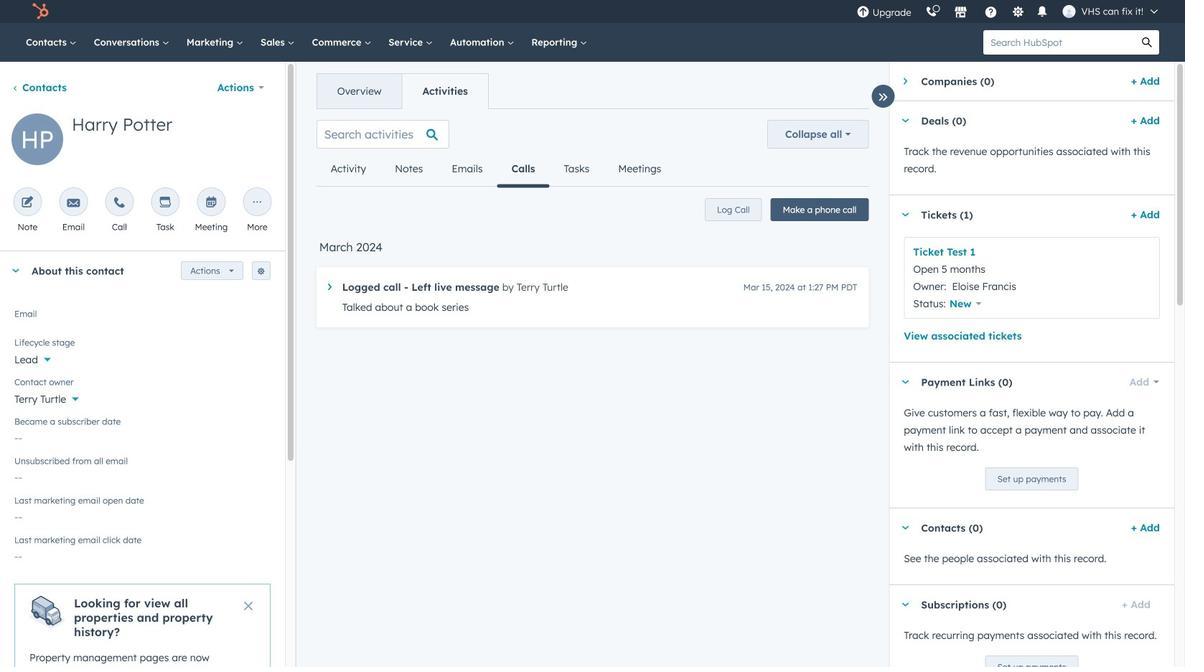 Task type: vqa. For each thing, say whether or not it's contained in the screenshot.
Search name or description search field
no



Task type: describe. For each thing, give the bounding box(es) containing it.
-- text field
[[14, 464, 271, 487]]

close image
[[244, 602, 253, 611]]

more image
[[251, 197, 264, 210]]

Search activities search field
[[317, 120, 449, 149]]

marketplaces image
[[955, 6, 968, 19]]

task image
[[159, 197, 172, 210]]

call image
[[113, 197, 126, 210]]

manage card settings image
[[257, 268, 266, 276]]

2 -- text field from the top
[[14, 504, 271, 527]]



Task type: locate. For each thing, give the bounding box(es) containing it.
email image
[[67, 197, 80, 210]]

3 -- text field from the top
[[14, 543, 271, 566]]

-- text field
[[14, 425, 271, 448], [14, 504, 271, 527], [14, 543, 271, 566]]

alert
[[14, 584, 271, 667]]

caret image
[[902, 213, 910, 217], [11, 269, 20, 273], [328, 284, 332, 290], [902, 380, 910, 384], [902, 526, 910, 530], [902, 603, 910, 607]]

1 vertical spatial caret image
[[902, 119, 910, 122]]

terry turtle image
[[1063, 5, 1076, 18]]

note image
[[21, 197, 34, 210]]

1 vertical spatial -- text field
[[14, 504, 271, 527]]

meeting image
[[205, 197, 218, 210]]

0 vertical spatial caret image
[[904, 77, 908, 85]]

feed
[[305, 108, 881, 345]]

1 -- text field from the top
[[14, 425, 271, 448]]

menu
[[850, 0, 1169, 23]]

tab list
[[317, 152, 676, 188]]

caret image
[[904, 77, 908, 85], [902, 119, 910, 122]]

2 vertical spatial -- text field
[[14, 543, 271, 566]]

Search HubSpot search field
[[984, 30, 1136, 55]]

0 vertical spatial -- text field
[[14, 425, 271, 448]]

navigation
[[317, 73, 489, 109]]



